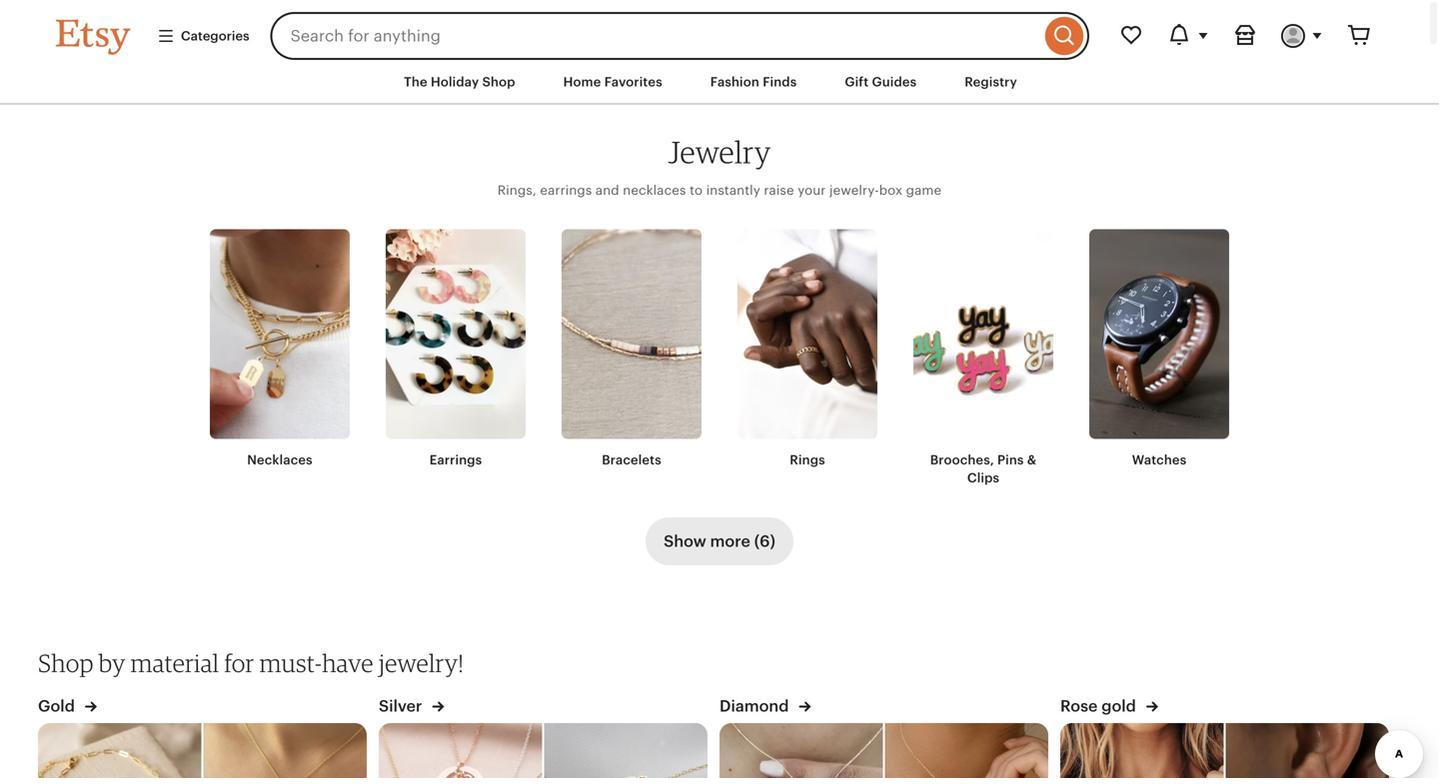 Task type: locate. For each thing, give the bounding box(es) containing it.
diamond
[[720, 698, 793, 716]]

None search field
[[271, 12, 1090, 60]]

shop up gold
[[38, 649, 94, 678]]

jewelry!
[[379, 649, 464, 678]]

diamond link
[[720, 696, 811, 724]]

tiny initial necklace • gold, rose gold, or silver - letter name dainty layering charm necklace - gift for mom for her personalized jewelry image
[[1060, 724, 1224, 779]]

rose gold link
[[1061, 696, 1159, 724]]

bracelets
[[602, 453, 662, 468]]

0 horizontal spatial shop
[[38, 649, 94, 678]]

pins
[[998, 453, 1025, 468]]

1 vertical spatial shop
[[38, 649, 94, 678]]

necklaces
[[623, 183, 687, 198]]

silver link
[[379, 696, 444, 724]]

shop by material for must-have jewelry!
[[38, 649, 464, 678]]

your
[[798, 183, 826, 198]]

0 vertical spatial shop
[[483, 74, 516, 89]]

(6)
[[755, 533, 776, 551]]

home
[[564, 74, 601, 89]]

rings
[[790, 453, 826, 468]]

menu bar
[[20, 60, 1420, 105]]

the
[[404, 74, 428, 89]]

gold link
[[38, 696, 97, 724]]

attached diamond on chain, 14kt gold diamond necklace, diamond solitaire necklace, bridesmaid necklace image
[[719, 724, 883, 779]]

shop right the holiday
[[483, 74, 516, 89]]

shop
[[483, 74, 516, 89], [38, 649, 94, 678]]

gift guides
[[845, 74, 917, 89]]

necklaces link
[[210, 229, 350, 470]]

1 horizontal spatial shop
[[483, 74, 516, 89]]

jewelry-
[[830, 183, 880, 198]]

silver
[[379, 698, 426, 716]]

rose
[[1061, 698, 1098, 716]]

rings, earrings and necklaces to instantly raise your jewelry-box game
[[498, 183, 942, 198]]

custom mini name bar bracelet by caitlyn minimalist • engraved charm bracelet with a dainty paperclip chain • new mom gift • bm56f39 image
[[37, 724, 201, 779]]

to
[[690, 183, 703, 198]]

gift guides link
[[830, 64, 932, 100]]

and
[[596, 183, 620, 198]]

Search for anything text field
[[271, 12, 1041, 60]]

favorites
[[605, 74, 663, 89]]

categories button
[[142, 18, 265, 54]]



Task type: describe. For each thing, give the bounding box(es) containing it.
show
[[664, 533, 707, 551]]

double hoop huggie earrings by caitlyn minimalist • pave gold huggie hoops • diamond earrings • bridesmaid, wedding earrings • er119 image
[[1226, 724, 1391, 779]]

family eternal ring and birthstone personalised necklace • personalised jewellery • gift for her • birthday gift • bloom boutique image
[[378, 724, 542, 779]]

silver birth flower bracelet • birthstone bracelet • custom  bracelet • custom flower bracelet • personalized flower bracelet • birth flower image
[[544, 724, 709, 779]]

fashion finds link
[[696, 64, 812, 100]]

menu bar containing the holiday shop
[[20, 60, 1420, 105]]

none search field inside categories banner
[[271, 12, 1090, 60]]

fashion finds
[[711, 74, 797, 89]]

rose gold
[[1061, 698, 1141, 716]]

clips
[[968, 471, 1000, 486]]

have
[[322, 649, 374, 678]]

registry link
[[950, 64, 1033, 100]]

brooches, pins & clips link
[[914, 229, 1054, 488]]

watches
[[1133, 453, 1187, 468]]

registry
[[965, 74, 1018, 89]]

watches link
[[1090, 229, 1230, 470]]

for
[[224, 649, 254, 678]]

must-
[[260, 649, 322, 678]]

earrings
[[540, 183, 592, 198]]

game
[[907, 183, 942, 198]]

categories banner
[[20, 0, 1420, 60]]

show more (6) button
[[646, 518, 794, 566]]

guides
[[872, 74, 917, 89]]

material
[[131, 649, 219, 678]]

instantly
[[707, 183, 761, 198]]

the holiday shop link
[[389, 64, 531, 100]]

gold
[[1102, 698, 1137, 716]]

fashion
[[711, 74, 760, 89]]

show more (6)
[[664, 533, 776, 551]]

earrings
[[430, 453, 482, 468]]

more
[[711, 533, 751, 551]]

&
[[1028, 453, 1037, 468]]

necklaces
[[247, 453, 313, 468]]

bracelets link
[[562, 229, 702, 470]]

earrings link
[[386, 229, 526, 470]]

raise
[[764, 183, 795, 198]]

brooches, pins & clips
[[931, 453, 1037, 486]]

gift
[[845, 74, 869, 89]]

rings,
[[498, 183, 537, 198]]

marquise diamond necklace by caitlynminimalist • flower petal diamond necklace • flower necklace • bridesmaid gift • nr055 image
[[885, 724, 1050, 779]]

the holiday shop
[[404, 74, 516, 89]]

home favorites
[[564, 74, 663, 89]]

home favorites link
[[549, 64, 678, 100]]

box
[[880, 183, 903, 198]]

gold
[[38, 698, 79, 716]]

holiday
[[431, 74, 479, 89]]

jewelry
[[668, 134, 772, 171]]

finds
[[763, 74, 797, 89]]

personalized handmade women gold name necklace,  minimalist christmas gift for her,  personalized gift for women who has everything image
[[203, 724, 368, 779]]

by
[[99, 649, 126, 678]]

rings link
[[738, 229, 878, 470]]

brooches,
[[931, 453, 995, 468]]

categories
[[181, 28, 250, 43]]



Task type: vqa. For each thing, say whether or not it's contained in the screenshot.
services on the left bottom of page
no



